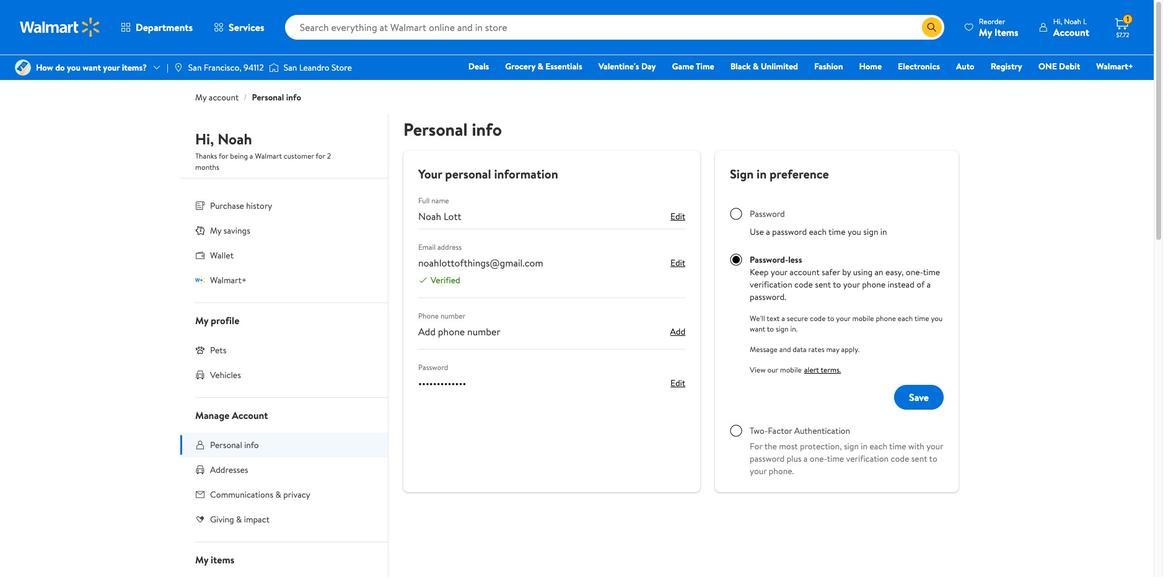 Task type: vqa. For each thing, say whether or not it's contained in the screenshot.
Women on the top of the page
no



Task type: describe. For each thing, give the bounding box(es) containing it.
1 vertical spatial number
[[468, 325, 501, 339]]

secure
[[787, 313, 809, 324]]

protection,
[[800, 440, 842, 453]]

how do you want your items?
[[36, 61, 147, 74]]

1 horizontal spatial account
[[1054, 25, 1090, 39]]

services
[[229, 20, 265, 34]]

one- inside for the most protection, sign in each time with your password plus a one-time verification code sent to your phone .
[[810, 453, 828, 465]]

for the most protection, sign in each time with your password plus a one-time verification code sent to your phone .
[[750, 440, 944, 477]]

hi, noah thanks for being a walmart customer for 2 months
[[195, 128, 331, 172]]

1 horizontal spatial personal info
[[404, 117, 502, 141]]

game time
[[672, 60, 715, 73]]

phone inside for the most protection, sign in each time with your password plus a one-time verification code sent to your phone .
[[769, 465, 793, 477]]

my for my items
[[195, 553, 208, 567]]

0 vertical spatial info
[[286, 91, 301, 104]]

impact
[[244, 513, 270, 526]]

history
[[246, 200, 272, 212]]

my account / personal info
[[195, 91, 301, 104]]

add button
[[671, 324, 686, 339]]

0 horizontal spatial personal
[[210, 439, 242, 451]]

save
[[910, 390, 929, 404]]

sent inside for the most protection, sign in each time with your password plus a one-time verification code sent to your phone .
[[912, 453, 928, 465]]

1 for from the left
[[219, 151, 228, 161]]

do
[[55, 61, 65, 74]]

0 vertical spatial personal
[[252, 91, 284, 104]]

a right use
[[766, 226, 771, 238]]

info inside personal info link
[[244, 439, 259, 451]]

icon image for pets
[[195, 345, 205, 355]]

deals
[[469, 60, 489, 73]]

my profile
[[195, 314, 240, 327]]

in inside for the most protection, sign in each time with your password plus a one-time verification code sent to your phone .
[[861, 440, 868, 453]]

purchase history
[[210, 200, 272, 212]]

wallet
[[210, 249, 234, 262]]

0 vertical spatial want
[[83, 61, 101, 74]]

your personal information
[[419, 166, 558, 182]]

hi, noah link
[[195, 128, 252, 154]]

you inside we'll text a secure code to your mobile phone each time you want to sign in.
[[932, 313, 943, 324]]

message
[[750, 344, 778, 355]]

safer
[[822, 266, 841, 278]]

& for giving
[[236, 513, 242, 526]]

hi, for thanks for being a walmart customer for 2 months
[[195, 128, 214, 149]]

0 horizontal spatial account
[[209, 91, 239, 104]]

1
[[1127, 14, 1130, 24]]

/
[[244, 91, 247, 104]]

preference
[[770, 166, 829, 182]]

for
[[750, 440, 763, 453]]

terms.
[[821, 365, 842, 375]]

one
[[1039, 60, 1058, 73]]

hi, noah l account
[[1054, 16, 1090, 39]]

items?
[[122, 61, 147, 74]]

icon image for walmart+
[[195, 275, 205, 285]]

verification inside for the most protection, sign in each time with your password plus a one-time verification code sent to your phone .
[[847, 453, 889, 465]]

one debit link
[[1033, 60, 1086, 73]]

0 horizontal spatial mobile
[[780, 365, 802, 375]]

phone number
[[419, 311, 466, 321]]

two-
[[750, 425, 768, 437]]

addresses link
[[180, 458, 388, 482]]

0 vertical spatial password
[[773, 226, 807, 238]]

leandro
[[299, 61, 330, 74]]

keep your account safer by using an easy, one-time verification code sent to your phone instead of a password.
[[750, 266, 941, 303]]

your down for
[[750, 465, 767, 477]]

sign in preference
[[730, 166, 829, 182]]

Walmart Site-Wide search field
[[285, 15, 945, 40]]

password-
[[750, 254, 789, 266]]

sign inside we'll text a secure code to your mobile phone each time you want to sign in.
[[776, 324, 789, 334]]

1 $7.72
[[1117, 14, 1130, 39]]

94112
[[244, 61, 264, 74]]

2 horizontal spatial in
[[881, 226, 888, 238]]

departments
[[136, 20, 193, 34]]

alert
[[805, 365, 820, 375]]

.
[[793, 465, 794, 477]]

purchase
[[210, 200, 244, 212]]

of
[[917, 278, 925, 291]]

to inside for the most protection, sign in each time with your password plus a one-time verification code sent to your phone .
[[930, 453, 938, 465]]

phone inside keep your account safer by using an easy, one-time verification code sent to your phone instead of a password.
[[863, 278, 886, 291]]

two-factor authentication
[[750, 425, 851, 437]]

how
[[36, 61, 53, 74]]

an
[[875, 266, 884, 278]]

registry
[[991, 60, 1023, 73]]

$7.72
[[1117, 30, 1130, 39]]

1 horizontal spatial walmart+ link
[[1091, 60, 1140, 73]]

& for communications
[[276, 489, 281, 501]]

one debit
[[1039, 60, 1081, 73]]

black
[[731, 60, 751, 73]]

sent inside keep your account safer by using an easy, one-time verification code sent to your phone instead of a password.
[[815, 278, 831, 291]]

each inside for the most protection, sign in each time with your password plus a one-time verification code sent to your phone .
[[870, 440, 888, 453]]

valentine's day link
[[593, 60, 662, 73]]

time up safer
[[829, 226, 846, 238]]

sign
[[730, 166, 754, 182]]

0 vertical spatial each
[[809, 226, 827, 238]]

a inside for the most protection, sign in each time with your password plus a one-time verification code sent to your phone .
[[804, 453, 808, 465]]

code inside we'll text a secure code to your mobile phone each time you want to sign in.
[[810, 313, 826, 324]]

0 vertical spatial number
[[441, 311, 466, 321]]

keep
[[750, 266, 769, 278]]

giving
[[210, 513, 234, 526]]

edit for noah lott
[[671, 210, 686, 223]]

and
[[780, 344, 791, 355]]

personal
[[445, 166, 491, 182]]

|
[[167, 61, 169, 74]]

san for san leandro store
[[284, 61, 297, 74]]

my for my profile
[[195, 314, 208, 327]]

verification inside keep your account safer by using an easy, one-time verification code sent to your phone instead of a password.
[[750, 278, 793, 291]]

0 horizontal spatial you
[[67, 61, 81, 74]]

a inside hi, noah thanks for being a walmart customer for 2 months
[[250, 151, 253, 161]]

code inside for the most protection, sign in each time with your password plus a one-time verification code sent to your phone .
[[891, 453, 910, 465]]

san for san francisco, 94112
[[188, 61, 202, 74]]

fashion link
[[809, 60, 849, 73]]

authentication
[[795, 425, 851, 437]]

most
[[780, 440, 798, 453]]

0 vertical spatial personal info link
[[252, 91, 301, 104]]

phone down phone number
[[438, 325, 465, 339]]

edit button for noahlottofthings@gmail.com
[[671, 255, 686, 270]]

icon image for my savings
[[195, 226, 205, 235]]

communications
[[210, 489, 273, 501]]

use a password each time you sign in
[[750, 226, 888, 238]]

2 horizontal spatial info
[[472, 117, 502, 141]]

save button
[[895, 385, 944, 410]]

alert terms. link
[[802, 365, 842, 375]]

Password radio
[[730, 208, 743, 220]]

giving & impact
[[210, 513, 270, 526]]

home
[[860, 60, 882, 73]]

san francisco, 94112
[[188, 61, 264, 74]]

address
[[438, 242, 462, 252]]

my savings
[[210, 224, 250, 237]]

my account link
[[195, 91, 239, 104]]

phone
[[419, 311, 439, 321]]

2 for from the left
[[316, 151, 325, 161]]

3 edit from the top
[[671, 377, 686, 389]]

francisco,
[[204, 61, 242, 74]]



Task type: locate. For each thing, give the bounding box(es) containing it.
 image for how do you want your items?
[[15, 60, 31, 76]]

pets
[[210, 344, 227, 357]]

1 vertical spatial personal info
[[210, 439, 259, 451]]

0 horizontal spatial sign
[[776, 324, 789, 334]]

your right with
[[927, 440, 944, 453]]

san
[[188, 61, 202, 74], [284, 61, 297, 74]]

services button
[[203, 12, 275, 42]]

 image for san francisco, 94112
[[174, 63, 183, 73]]

my left savings
[[210, 224, 222, 237]]

search icon image
[[927, 22, 937, 32]]

1 vertical spatial walmart+ link
[[180, 268, 388, 293]]

the
[[765, 440, 777, 453]]

icon image left pets
[[195, 345, 205, 355]]

one- inside keep your account safer by using an easy, one-time verification code sent to your phone instead of a password.
[[906, 266, 924, 278]]

 image for san leandro store
[[269, 61, 279, 74]]

0 vertical spatial icon image
[[195, 226, 205, 235]]

noah for for
[[218, 128, 252, 149]]

my down francisco,
[[195, 91, 207, 104]]

a right of at the right of the page
[[927, 278, 931, 291]]

your up apply. on the bottom right
[[837, 313, 851, 324]]

1 vertical spatial sent
[[912, 453, 928, 465]]

to left by
[[833, 278, 842, 291]]

3 edit button from the top
[[671, 376, 686, 391]]

mobile inside we'll text a secure code to your mobile phone each time you want to sign in.
[[853, 313, 875, 324]]

password inside for the most protection, sign in each time with your password plus a one-time verification code sent to your phone .
[[750, 453, 785, 465]]

time inside keep your account safer by using an easy, one-time verification code sent to your phone instead of a password.
[[924, 266, 941, 278]]

less
[[789, 254, 803, 266]]

1 vertical spatial want
[[750, 324, 766, 334]]

personal info link right /
[[252, 91, 301, 104]]

vehicles link
[[180, 363, 388, 388]]

electronics link
[[893, 60, 946, 73]]

wallet link
[[180, 243, 388, 268]]

1 horizontal spatial mobile
[[853, 313, 875, 324]]

my left items in the top right of the page
[[980, 25, 993, 39]]

manage account
[[195, 409, 268, 422]]

walmart+
[[1097, 60, 1134, 73], [210, 274, 247, 286]]

0 horizontal spatial one-
[[810, 453, 828, 465]]

1 horizontal spatial add
[[671, 326, 686, 338]]

1 horizontal spatial you
[[848, 226, 862, 238]]

each inside we'll text a secure code to your mobile phone each time you want to sign in.
[[898, 313, 913, 324]]

verification down password-
[[750, 278, 793, 291]]

0 vertical spatial password
[[750, 208, 785, 220]]

password left plus
[[750, 453, 785, 465]]

0 horizontal spatial personal info
[[210, 439, 259, 451]]

2 vertical spatial edit button
[[671, 376, 686, 391]]

account left safer
[[790, 266, 820, 278]]

by
[[843, 266, 852, 278]]

personal info link up communications & privacy link
[[180, 433, 388, 458]]

0 vertical spatial in
[[757, 166, 767, 182]]

message and data rates may apply.
[[750, 344, 860, 355]]

0 vertical spatial noah
[[1065, 16, 1082, 26]]

each down instead
[[898, 313, 913, 324]]

l
[[1084, 16, 1087, 26]]

my items
[[195, 553, 235, 567]]

black & unlimited
[[731, 60, 799, 73]]

0 horizontal spatial in
[[757, 166, 767, 182]]

each left with
[[870, 440, 888, 453]]

1 horizontal spatial info
[[286, 91, 301, 104]]

2 horizontal spatial you
[[932, 313, 943, 324]]

factor
[[768, 425, 793, 437]]

icon image left my savings at the left top
[[195, 226, 205, 235]]

my for my savings
[[210, 224, 222, 237]]

& right grocery at left
[[538, 60, 544, 73]]

personal info up the addresses
[[210, 439, 259, 451]]

&
[[538, 60, 544, 73], [753, 60, 759, 73], [276, 489, 281, 501], [236, 513, 242, 526]]

1 vertical spatial sign
[[776, 324, 789, 334]]

personal
[[252, 91, 284, 104], [404, 117, 468, 141], [210, 439, 242, 451]]

a right text
[[782, 313, 786, 324]]

2 vertical spatial sign
[[844, 440, 859, 453]]

account inside keep your account safer by using an easy, one-time verification code sent to your phone instead of a password.
[[790, 266, 820, 278]]

& left 'privacy'
[[276, 489, 281, 501]]

want right do
[[83, 61, 101, 74]]

1 horizontal spatial in
[[861, 440, 868, 453]]

account right the manage
[[232, 409, 268, 422]]

1 horizontal spatial san
[[284, 61, 297, 74]]

& right black
[[753, 60, 759, 73]]

1 vertical spatial personal info link
[[180, 433, 388, 458]]

info up the addresses
[[244, 439, 259, 451]]

code inside keep your account safer by using an easy, one-time verification code sent to your phone instead of a password.
[[795, 278, 813, 291]]

mobile
[[853, 313, 875, 324], [780, 365, 802, 375]]

data
[[793, 344, 807, 355]]

2 horizontal spatial  image
[[269, 61, 279, 74]]

password up use
[[750, 208, 785, 220]]

Search search field
[[285, 15, 945, 40]]

thanks
[[195, 151, 217, 161]]

0 vertical spatial code
[[795, 278, 813, 291]]

1 vertical spatial edit
[[671, 257, 686, 269]]

0 horizontal spatial want
[[83, 61, 101, 74]]

time left with
[[890, 440, 907, 453]]

your right the keep
[[771, 266, 788, 278]]

2 horizontal spatial sign
[[864, 226, 879, 238]]

1 san from the left
[[188, 61, 202, 74]]

mobile right "our" at the right of page
[[780, 365, 802, 375]]

1 horizontal spatial number
[[468, 325, 501, 339]]

phone down most at the right bottom
[[769, 465, 793, 477]]

icon image inside my savings link
[[195, 226, 205, 235]]

verified
[[431, 274, 461, 286]]

Password-less radio
[[730, 254, 743, 266]]

walmart+ down wallet
[[210, 274, 247, 286]]

noah for account
[[1065, 16, 1082, 26]]

Two-Factor Authentication radio
[[730, 425, 743, 437]]

privacy
[[283, 489, 310, 501]]

account up debit
[[1054, 25, 1090, 39]]

edit button for noah lott
[[671, 209, 686, 224]]

add for add phone number
[[419, 325, 436, 339]]

sign
[[864, 226, 879, 238], [776, 324, 789, 334], [844, 440, 859, 453]]

edit down 'add' button
[[671, 377, 686, 389]]

auto
[[957, 60, 975, 73]]

 image right 94112
[[269, 61, 279, 74]]

day
[[642, 60, 656, 73]]

2 horizontal spatial personal
[[404, 117, 468, 141]]

0 horizontal spatial add
[[419, 325, 436, 339]]

apply.
[[842, 344, 860, 355]]

we'll
[[750, 313, 766, 324]]

1 vertical spatial one-
[[810, 453, 828, 465]]

password-less
[[750, 254, 803, 266]]

1 edit button from the top
[[671, 209, 686, 224]]

1 vertical spatial hi,
[[195, 128, 214, 149]]

walmart+ link down $7.72
[[1091, 60, 1140, 73]]

noah lott
[[419, 210, 462, 223]]

1 vertical spatial code
[[810, 313, 826, 324]]

manage
[[195, 409, 230, 422]]

auto link
[[951, 60, 981, 73]]

1 horizontal spatial noah
[[419, 210, 442, 223]]

0 horizontal spatial walmart+
[[210, 274, 247, 286]]

1 vertical spatial mobile
[[780, 365, 802, 375]]

2 edit button from the top
[[671, 255, 686, 270]]

personal info link
[[252, 91, 301, 104], [180, 433, 388, 458]]

0 vertical spatial account
[[209, 91, 239, 104]]

1 horizontal spatial password
[[750, 208, 785, 220]]

name
[[432, 195, 449, 206]]

1 horizontal spatial  image
[[174, 63, 183, 73]]

noah down the full name
[[419, 210, 442, 223]]

0 vertical spatial one-
[[906, 266, 924, 278]]

vehicles
[[210, 369, 241, 381]]

0 vertical spatial walmart+ link
[[1091, 60, 1140, 73]]

noah inside hi, noah thanks for being a walmart customer for 2 months
[[218, 128, 252, 149]]

time down authentication
[[828, 453, 845, 465]]

one- right plus
[[810, 453, 828, 465]]

1 vertical spatial noah
[[218, 128, 252, 149]]

0 horizontal spatial hi,
[[195, 128, 214, 149]]

1 vertical spatial verification
[[847, 453, 889, 465]]

icon image up my profile
[[195, 275, 205, 285]]

instead
[[888, 278, 915, 291]]

we'll text a secure code to your mobile phone each time you want to sign in.
[[750, 313, 943, 334]]

addresses
[[210, 464, 248, 476]]

 image right |
[[174, 63, 183, 73]]

2 horizontal spatial each
[[898, 313, 913, 324]]

1 horizontal spatial walmart+
[[1097, 60, 1134, 73]]

to right with
[[930, 453, 938, 465]]

2 san from the left
[[284, 61, 297, 74]]

0 vertical spatial edit button
[[671, 209, 686, 224]]

1 horizontal spatial sign
[[844, 440, 859, 453]]

sent left by
[[815, 278, 831, 291]]

edit left password-less option
[[671, 257, 686, 269]]

personal right /
[[252, 91, 284, 104]]

1 horizontal spatial personal
[[252, 91, 284, 104]]

customer
[[284, 151, 314, 161]]

1 vertical spatial in
[[881, 226, 888, 238]]

phone down instead
[[876, 313, 897, 324]]

info
[[286, 91, 301, 104], [472, 117, 502, 141], [244, 439, 259, 451]]

purchase history link
[[180, 193, 388, 218]]

sent down save 'button'
[[912, 453, 928, 465]]

my
[[980, 25, 993, 39], [195, 91, 207, 104], [210, 224, 222, 237], [195, 314, 208, 327], [195, 553, 208, 567]]

 image
[[15, 60, 31, 76], [269, 61, 279, 74], [174, 63, 183, 73]]

icon image
[[195, 226, 205, 235], [195, 275, 205, 285], [195, 345, 205, 355]]

a inside keep your account safer by using an easy, one-time verification code sent to your phone instead of a password.
[[927, 278, 931, 291]]

0 vertical spatial account
[[1054, 25, 1090, 39]]

walmart+ link down my savings link
[[180, 268, 388, 293]]

1 vertical spatial account
[[232, 409, 268, 422]]

0 vertical spatial mobile
[[853, 313, 875, 324]]

text
[[767, 313, 780, 324]]

a right plus
[[804, 453, 808, 465]]

time inside we'll text a secure code to your mobile phone each time you want to sign in.
[[915, 313, 930, 324]]

1 vertical spatial icon image
[[195, 275, 205, 285]]

phone left instead
[[863, 278, 886, 291]]

valentine's day
[[599, 60, 656, 73]]

1 edit from the top
[[671, 210, 686, 223]]

you
[[67, 61, 81, 74], [848, 226, 862, 238], [932, 313, 943, 324]]

& for black
[[753, 60, 759, 73]]

& for grocery
[[538, 60, 544, 73]]

1 icon image from the top
[[195, 226, 205, 235]]

debit
[[1060, 60, 1081, 73]]

2 vertical spatial edit
[[671, 377, 686, 389]]

game time link
[[667, 60, 720, 73]]

your left items?
[[103, 61, 120, 74]]

2 vertical spatial you
[[932, 313, 943, 324]]

a right being
[[250, 151, 253, 161]]

departments button
[[110, 12, 203, 42]]

your
[[103, 61, 120, 74], [771, 266, 788, 278], [844, 278, 860, 291], [837, 313, 851, 324], [927, 440, 944, 453], [750, 465, 767, 477]]

to inside keep your account safer by using an easy, one-time verification code sent to your phone instead of a password.
[[833, 278, 842, 291]]

edit left 'password' option
[[671, 210, 686, 223]]

communications & privacy link
[[180, 482, 388, 507]]

sign left in.
[[776, 324, 789, 334]]

walmart
[[255, 151, 282, 161]]

0 vertical spatial walmart+
[[1097, 60, 1134, 73]]

home link
[[854, 60, 888, 73]]

0 vertical spatial edit
[[671, 210, 686, 223]]

hi, for account
[[1054, 16, 1063, 26]]

deals link
[[463, 60, 495, 73]]

sign right protection,
[[844, 440, 859, 453]]

for left 2
[[316, 151, 325, 161]]

1 horizontal spatial want
[[750, 324, 766, 334]]

time down of at the right of the page
[[915, 313, 930, 324]]

walmart+ down $7.72
[[1097, 60, 1134, 73]]

noahlottofthings@gmail.com
[[419, 256, 544, 270]]

2 horizontal spatial noah
[[1065, 16, 1082, 26]]

1 vertical spatial you
[[848, 226, 862, 238]]

san right |
[[188, 61, 202, 74]]

1 vertical spatial personal
[[404, 117, 468, 141]]

grocery & essentials
[[505, 60, 583, 73]]

account left /
[[209, 91, 239, 104]]

2 vertical spatial noah
[[419, 210, 442, 223]]

password
[[773, 226, 807, 238], [750, 453, 785, 465]]

time right instead
[[924, 266, 941, 278]]

info down leandro
[[286, 91, 301, 104]]

0 horizontal spatial password
[[419, 362, 449, 373]]

info up your personal information
[[472, 117, 502, 141]]

mobile up apply. on the bottom right
[[853, 313, 875, 324]]

0 vertical spatial hi,
[[1054, 16, 1063, 26]]

black & unlimited link
[[725, 60, 804, 73]]

0 horizontal spatial account
[[232, 409, 268, 422]]

registry link
[[986, 60, 1028, 73]]

personal info up personal
[[404, 117, 502, 141]]

to up the may
[[828, 313, 835, 324]]

one- right easy,
[[906, 266, 924, 278]]

1 vertical spatial edit button
[[671, 255, 686, 270]]

grocery & essentials link
[[500, 60, 588, 73]]

0 horizontal spatial  image
[[15, 60, 31, 76]]

grocery
[[505, 60, 536, 73]]

my inside reorder my items
[[980, 25, 993, 39]]

edit button left 'password' option
[[671, 209, 686, 224]]

0 vertical spatial sign
[[864, 226, 879, 238]]

a inside we'll text a secure code to your mobile phone each time you want to sign in.
[[782, 313, 786, 324]]

hi, inside hi, noah thanks for being a walmart customer for 2 months
[[195, 128, 214, 149]]

phone inside we'll text a secure code to your mobile phone each time you want to sign in.
[[876, 313, 897, 324]]

sign inside for the most protection, sign in each time with your password plus a one-time verification code sent to your phone .
[[844, 440, 859, 453]]

san left leandro
[[284, 61, 297, 74]]

0 vertical spatial verification
[[750, 278, 793, 291]]

in
[[757, 166, 767, 182], [881, 226, 888, 238], [861, 440, 868, 453]]

each up safer
[[809, 226, 827, 238]]

my left profile at the left of the page
[[195, 314, 208, 327]]

•••••••••••••
[[419, 376, 467, 390]]

password up less on the right top of the page
[[773, 226, 807, 238]]

0 horizontal spatial number
[[441, 311, 466, 321]]

in up an
[[881, 226, 888, 238]]

add for add
[[671, 326, 686, 338]]

with
[[909, 440, 925, 453]]

1 horizontal spatial verification
[[847, 453, 889, 465]]

walmart image
[[20, 17, 100, 37]]

verification right protection,
[[847, 453, 889, 465]]

store
[[332, 61, 352, 74]]

edit button left password-less option
[[671, 255, 686, 270]]

0 horizontal spatial info
[[244, 439, 259, 451]]

 image left 'how'
[[15, 60, 31, 76]]

easy,
[[886, 266, 904, 278]]

1 horizontal spatial for
[[316, 151, 325, 161]]

1 horizontal spatial account
[[790, 266, 820, 278]]

2 vertical spatial personal
[[210, 439, 242, 451]]

in right the sign
[[757, 166, 767, 182]]

3 icon image from the top
[[195, 345, 205, 355]]

1 vertical spatial walmart+
[[210, 274, 247, 286]]

1 horizontal spatial one-
[[906, 266, 924, 278]]

0 horizontal spatial verification
[[750, 278, 793, 291]]

hi, up "thanks"
[[195, 128, 214, 149]]

fashion
[[815, 60, 843, 73]]

want inside we'll text a secure code to your mobile phone each time you want to sign in.
[[750, 324, 766, 334]]

my for my account / personal info
[[195, 91, 207, 104]]

noah up being
[[218, 128, 252, 149]]

lott
[[444, 210, 462, 223]]

2 vertical spatial code
[[891, 453, 910, 465]]

sign up using
[[864, 226, 879, 238]]

for left being
[[219, 151, 228, 161]]

1 vertical spatial each
[[898, 313, 913, 324]]

personal up the addresses
[[210, 439, 242, 451]]

0 horizontal spatial noah
[[218, 128, 252, 149]]

2 vertical spatial in
[[861, 440, 868, 453]]

password
[[750, 208, 785, 220], [419, 362, 449, 373]]

& right giving
[[236, 513, 242, 526]]

being
[[230, 151, 248, 161]]

0 horizontal spatial sent
[[815, 278, 831, 291]]

your
[[419, 166, 442, 182]]

1 vertical spatial password
[[750, 453, 785, 465]]

noah left l
[[1065, 16, 1082, 26]]

noah inside hi, noah l account
[[1065, 16, 1082, 26]]

0 horizontal spatial walmart+ link
[[180, 268, 388, 293]]

edit button down 'add' button
[[671, 376, 686, 391]]

in right protection,
[[861, 440, 868, 453]]

to right the we'll
[[767, 324, 774, 334]]

months
[[195, 162, 219, 172]]

want left text
[[750, 324, 766, 334]]

game
[[672, 60, 694, 73]]

your inside we'll text a secure code to your mobile phone each time you want to sign in.
[[837, 313, 851, 324]]

1 horizontal spatial hi,
[[1054, 16, 1063, 26]]

2 edit from the top
[[671, 257, 686, 269]]

2 icon image from the top
[[195, 275, 205, 285]]

personal up your
[[404, 117, 468, 141]]

view
[[750, 365, 766, 375]]

hi, left l
[[1054, 16, 1063, 26]]

hi, inside hi, noah l account
[[1054, 16, 1063, 26]]

icon image inside pets link
[[195, 345, 205, 355]]

my left items
[[195, 553, 208, 567]]

password up '•••••••••••••'
[[419, 362, 449, 373]]

edit for noahlottofthings@gmail.com
[[671, 257, 686, 269]]

verification
[[750, 278, 793, 291], [847, 453, 889, 465]]

your right safer
[[844, 278, 860, 291]]



